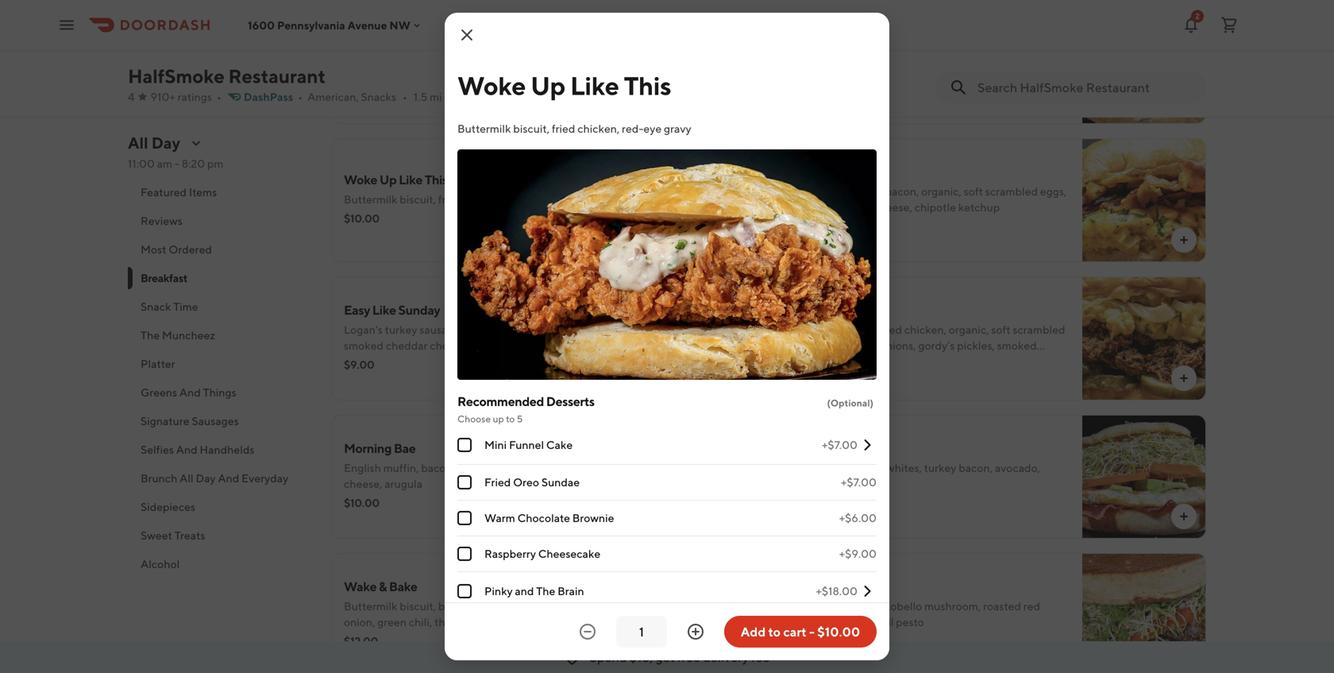 Task type: locate. For each thing, give the bounding box(es) containing it.
bacon, right whites,
[[959, 461, 993, 474]]

1 horizontal spatial turkey
[[925, 461, 957, 474]]

most
[[141, 243, 167, 256]]

1 horizontal spatial the
[[537, 584, 556, 598]]

sweet treats
[[141, 529, 205, 542]]

1 vertical spatial avocado,
[[995, 461, 1041, 474]]

choose
[[458, 413, 491, 424]]

smoked
[[844, 185, 883, 198], [788, 201, 828, 214], [344, 339, 384, 352], [998, 339, 1038, 352]]

oreo
[[513, 476, 540, 489]]

muffin,
[[384, 461, 419, 474], [828, 461, 863, 474]]

11:00 am - 8:20 pm
[[128, 157, 224, 170]]

0 horizontal spatial english
[[344, 461, 381, 474]]

woke up like this buttermilk biscuit, fried chicken, red-eye gravy $10.00
[[344, 172, 578, 225]]

sprouts,
[[829, 615, 869, 629]]

and for selfies
[[176, 443, 198, 456]]

1 vertical spatial +$7.00
[[842, 476, 877, 489]]

2 vertical spatial cheddar
[[788, 355, 830, 368]]

0 vertical spatial sriracha
[[392, 62, 431, 75]]

1 vertical spatial and
[[176, 443, 198, 456]]

cheddar down sunday
[[386, 339, 428, 352]]

english up tomato,
[[788, 461, 826, 474]]

home
[[846, 302, 880, 317]]

maple
[[433, 62, 465, 75]]

0 horizontal spatial gravy
[[551, 193, 578, 206]]

+$7.00 right uncle
[[822, 438, 858, 451]]

muncheez
[[162, 329, 215, 342]]

cheddar inside feels like home buttermilk brined fried chicken, organic, soft scrambled eggs, caramelized onions, gordy's pickles, smoked cheddar cheese, sriracha mayo
[[788, 355, 830, 368]]

ratings
[[178, 90, 212, 103]]

$10.00 inside morning bae english muffin, bacon, soft scrambled eggs, pimento cheese, arugula $10.00
[[344, 496, 380, 509]]

gravy up woke up like this image
[[664, 122, 692, 135]]

notification bell image
[[1182, 15, 1201, 35]]

None checkbox
[[458, 438, 472, 452], [458, 475, 472, 489], [458, 511, 472, 525], [458, 584, 472, 598], [458, 438, 472, 452], [458, 475, 472, 489], [458, 511, 472, 525], [458, 584, 472, 598]]

pesto
[[897, 615, 925, 629]]

0 vertical spatial the
[[141, 329, 160, 342]]

1 horizontal spatial day
[[196, 472, 216, 485]]

this inside woke up like this dialog
[[624, 71, 672, 101]]

the muncheez
[[141, 329, 215, 342]]

the down snack
[[141, 329, 160, 342]]

cheese;
[[430, 339, 469, 352]]

- right cart
[[810, 624, 815, 639]]

1 vertical spatial to
[[769, 624, 781, 639]]

0 horizontal spatial aioli
[[467, 62, 488, 75]]

add item to cart image
[[1178, 95, 1191, 108], [734, 372, 747, 385], [1178, 372, 1191, 385], [734, 648, 747, 661]]

1 horizontal spatial $9.00
[[788, 220, 819, 233]]

add item to cart image
[[734, 234, 747, 246], [1178, 234, 1191, 246], [1178, 510, 1191, 523]]

to left cart
[[769, 624, 781, 639]]

0 horizontal spatial red-
[[509, 193, 530, 206]]

day inside button
[[196, 472, 216, 485]]

2 muffin, from the left
[[828, 461, 863, 474]]

pimento inside morning bae english muffin, bacon, soft scrambled eggs, pimento cheese, arugula $10.00
[[563, 461, 605, 474]]

sriracha down onions,
[[873, 355, 913, 368]]

halfsmoke restaurant
[[128, 65, 326, 87]]

hey, kamala! image
[[1083, 553, 1207, 673]]

0 vertical spatial turkey
[[385, 323, 418, 336]]

aioli
[[467, 62, 488, 75], [548, 339, 569, 352]]

this inside woke up like this buttermilk biscuit, fried chicken, red-eye gravy $10.00
[[425, 172, 448, 187]]

sriracha down meat, on the top left of page
[[392, 62, 431, 75]]

- right am
[[175, 157, 179, 170]]

0 vertical spatial cheddar
[[830, 201, 872, 214]]

0 horizontal spatial •
[[217, 90, 222, 103]]

1 horizontal spatial roasted
[[984, 600, 1022, 613]]

caramelized down brain
[[557, 600, 618, 613]]

like inside dialog
[[570, 71, 619, 101]]

organic, up pickles,
[[949, 323, 990, 336]]

bae
[[394, 441, 416, 456]]

signature sausages
[[141, 414, 239, 428]]

gravy inside woke up like this dialog
[[664, 122, 692, 135]]

up inside woke up like this buttermilk biscuit, fried chicken, red-eye gravy $10.00
[[380, 172, 397, 187]]

day down selfies and handhelds
[[196, 472, 216, 485]]

day up am
[[152, 133, 180, 152]]

1 horizontal spatial sriracha
[[873, 355, 913, 368]]

bacon, up chipotle
[[886, 185, 920, 198]]

1 vertical spatial cheese,
[[832, 355, 871, 368]]

1 muffin, from the left
[[384, 461, 419, 474]]

treats
[[175, 529, 205, 542]]

the muncheez button
[[128, 321, 312, 350]]

cheese
[[833, 62, 869, 75]]

stop
[[344, 26, 370, 41]]

muffin, inside uncle bernie english muffin, egg whites, turkey bacon, avocado, tomato, sprouts $10.00
[[828, 461, 863, 474]]

0 vertical spatial pimento
[[788, 62, 830, 75]]

$10.00 for woke up like this
[[344, 212, 380, 225]]

uncle bernie image
[[1083, 415, 1207, 539]]

0 vertical spatial up
[[531, 71, 566, 101]]

cheese, down brined
[[832, 355, 871, 368]]

cheddar down "feels"
[[788, 355, 830, 368]]

1 horizontal spatial aioli
[[548, 339, 569, 352]]

0 vertical spatial caramelized
[[817, 339, 878, 352]]

reviews button
[[128, 207, 312, 235]]

the inside group
[[537, 584, 556, 598]]

1 vertical spatial woke
[[344, 172, 378, 187]]

cheddar down hardwood
[[830, 201, 872, 214]]

turkey down sunday
[[385, 323, 418, 336]]

0 vertical spatial avocado,
[[344, 62, 390, 75]]

to left 5
[[506, 413, 515, 424]]

up
[[531, 71, 566, 101], [380, 172, 397, 187]]

11:00
[[128, 157, 155, 170]]

1 horizontal spatial pimento
[[788, 62, 830, 75]]

0 horizontal spatial woke
[[344, 172, 378, 187]]

1 horizontal spatial eggs,
[[788, 339, 815, 352]]

gravy down buttermilk biscuit, fried chicken, red-eye gravy
[[551, 193, 578, 206]]

smoked down logan's
[[344, 339, 384, 352]]

0 horizontal spatial turkey
[[385, 323, 418, 336]]

the up (pork),
[[537, 584, 556, 598]]

smoked down hardwood
[[788, 201, 828, 214]]

0 horizontal spatial pimento
[[563, 461, 605, 474]]

1 horizontal spatial muffin,
[[828, 461, 863, 474]]

desserts
[[546, 394, 595, 409]]

0 vertical spatial gravy
[[664, 122, 692, 135]]

aioli down the peppers,
[[467, 62, 488, 75]]

1 horizontal spatial english
[[788, 461, 826, 474]]

1600 pennsylvania avenue nw button
[[248, 18, 423, 32]]

• left 1.5
[[403, 90, 408, 103]]

muffin, up "sprouts"
[[828, 461, 863, 474]]

1 horizontal spatial cheese,
[[832, 355, 871, 368]]

breakfast
[[141, 271, 188, 284]]

english down morning
[[344, 461, 381, 474]]

0 horizontal spatial all
[[128, 133, 148, 152]]

2 horizontal spatial eggs,
[[1041, 185, 1067, 198]]

$10.00 for uncle bernie
[[788, 496, 824, 509]]

0 horizontal spatial up
[[380, 172, 397, 187]]

smoked inside easy like sunday logan's turkey sausage; organic, soft scrambled eggs; smoked cheddar cheese; honey mustard aioli $9.00
[[344, 339, 384, 352]]

chipotle
[[915, 201, 957, 214]]

sriracha inside feels like home buttermilk brined fried chicken, organic, soft scrambled eggs, caramelized onions, gordy's pickles, smoked cheddar cheese, sriracha mayo
[[873, 355, 913, 368]]

cheese, down morning
[[344, 477, 383, 490]]

0 horizontal spatial roasted
[[416, 46, 454, 60]]

None checkbox
[[458, 547, 472, 561]]

none checkbox inside the recommended desserts group
[[458, 547, 472, 561]]

caramelized
[[817, 339, 878, 352], [557, 600, 618, 613]]

0 vertical spatial roasted
[[416, 46, 454, 60]]

all right brunch
[[180, 472, 194, 485]]

smoked right pickles,
[[998, 339, 1038, 352]]

• for american, snacks • 1.5 mi
[[403, 90, 408, 103]]

3 • from the left
[[403, 90, 408, 103]]

1 vertical spatial eye
[[530, 193, 548, 206]]

woke for woke up like this
[[458, 71, 526, 101]]

0 horizontal spatial sriracha
[[392, 62, 431, 75]]

cheese, inside feels like home buttermilk brined fried chicken, organic, soft scrambled eggs, caramelized onions, gordy's pickles, smoked cheddar cheese, sriracha mayo
[[832, 355, 871, 368]]

add item to cart image for feels like home
[[1178, 372, 1191, 385]]

recommended
[[458, 394, 544, 409]]

1 horizontal spatial -
[[810, 624, 815, 639]]

1 vertical spatial $9.00
[[344, 358, 375, 371]]

biscuit,
[[844, 46, 880, 60], [514, 122, 550, 135], [400, 193, 436, 206], [400, 600, 436, 613]]

like
[[570, 71, 619, 101], [399, 172, 423, 187], [373, 302, 396, 317], [820, 302, 844, 317]]

everyday
[[242, 472, 289, 485]]

buttermilk inside woke up like this buttermilk biscuit, fried chicken, red-eye gravy $10.00
[[344, 193, 398, 206]]

organic, inside bestie hardwood smoked bacon, organic, soft scrambled eggs, smoked cheddar cheese, chipotle ketchup $9.00
[[922, 185, 962, 198]]

add item to cart image for this
[[734, 234, 747, 246]]

add to cart - $10.00 button
[[725, 616, 877, 648]]

chili,
[[409, 615, 433, 629]]

eggs, inside feels like home buttermilk brined fried chicken, organic, soft scrambled eggs, caramelized onions, gordy's pickles, smoked cheddar cheese, sriracha mayo
[[788, 339, 815, 352]]

1 horizontal spatial all
[[180, 472, 194, 485]]

-
[[175, 157, 179, 170], [810, 624, 815, 639]]

all
[[128, 133, 148, 152], [180, 472, 194, 485]]

0 vertical spatial -
[[175, 157, 179, 170]]

scrambled inside bestie hardwood smoked bacon, organic, soft scrambled eggs, smoked cheddar cheese, chipotle ketchup $9.00
[[986, 185, 1039, 198]]

cake
[[547, 438, 573, 451]]

soft down choose
[[458, 461, 477, 474]]

0 horizontal spatial day
[[152, 133, 180, 152]]

0 vertical spatial all
[[128, 133, 148, 152]]

avocado, for bernie
[[995, 461, 1041, 474]]

and down handhelds
[[218, 472, 239, 485]]

1 vertical spatial cheddar
[[386, 339, 428, 352]]

brunch all day and everyday
[[141, 472, 289, 485]]

sriracha
[[392, 62, 431, 75], [873, 355, 913, 368]]

roasted inside hey, kamala! maple pancake, portobello mushroom, roasted red pepper, sprouts, basil pesto $8.00
[[984, 600, 1022, 613]]

soft up pickles,
[[992, 323, 1011, 336]]

bacon, right hickory
[[992, 46, 1026, 60]]

0 horizontal spatial caramelized
[[557, 600, 618, 613]]

bestie hardwood smoked bacon, organic, soft scrambled eggs, smoked cheddar cheese, chipotle ketchup $9.00
[[788, 164, 1067, 233]]

2 vertical spatial cheese,
[[344, 477, 383, 490]]

0 vertical spatial aioli
[[467, 62, 488, 75]]

english inside morning bae english muffin, bacon, soft scrambled eggs, pimento cheese, arugula $10.00
[[344, 461, 381, 474]]

$15,
[[630, 650, 653, 665]]

biscuit, inside woke up like this buttermilk biscuit, fried chicken, red-eye gravy $10.00
[[400, 193, 436, 206]]

0 horizontal spatial eye
[[530, 193, 548, 206]]

0 vertical spatial and
[[180, 386, 201, 399]]

2 horizontal spatial cheese,
[[874, 201, 913, 214]]

and
[[180, 386, 201, 399], [176, 443, 198, 456], [218, 472, 239, 485]]

red
[[1024, 600, 1041, 613]]

$9.00 down hardwood
[[788, 220, 819, 233]]

1 vertical spatial all
[[180, 472, 194, 485]]

1 vertical spatial pimento
[[563, 461, 605, 474]]

1 vertical spatial this
[[425, 172, 448, 187]]

all up the 11:00
[[128, 133, 148, 152]]

0 vertical spatial $9.00
[[788, 220, 819, 233]]

bacon, inside uncle bernie english muffin, egg whites, turkey bacon, avocado, tomato, sprouts $10.00
[[959, 461, 993, 474]]

1 horizontal spatial this
[[624, 71, 672, 101]]

1 horizontal spatial woke
[[458, 71, 526, 101]]

avenue
[[348, 18, 387, 32]]

bacon, up arugula
[[421, 461, 455, 474]]

1 horizontal spatial gravy
[[664, 122, 692, 135]]

roasted left red
[[984, 600, 1022, 613]]

0 horizontal spatial to
[[506, 413, 515, 424]]

woke
[[458, 71, 526, 101], [344, 172, 378, 187]]

pimento
[[788, 62, 830, 75], [563, 461, 605, 474]]

avocado, inside uncle bernie english muffin, egg whites, turkey bacon, avocado, tomato, sprouts $10.00
[[995, 461, 1041, 474]]

• for 910+ ratings •
[[217, 90, 222, 103]]

0 vertical spatial red-
[[622, 122, 644, 135]]

greens
[[141, 386, 177, 399]]

pimento left cheese
[[788, 62, 830, 75]]

stop beefin beyond meat, roasted peppers, spiced smashed avocado, sriracha maple aioli $11.00
[[344, 26, 583, 95]]

1 horizontal spatial up
[[531, 71, 566, 101]]

pepper,
[[788, 615, 827, 629]]

sriracha inside stop beefin beyond meat, roasted peppers, spiced smashed avocado, sriracha maple aioli $11.00
[[392, 62, 431, 75]]

scrambled inside easy like sunday logan's turkey sausage; organic, soft scrambled eggs; smoked cheddar cheese; honey mustard aioli $9.00
[[529, 323, 582, 336]]

like inside easy like sunday logan's turkey sausage; organic, soft scrambled eggs; smoked cheddar cheese; honey mustard aioli $9.00
[[373, 302, 396, 317]]

snack
[[141, 300, 171, 313]]

avocado,
[[344, 62, 390, 75], [995, 461, 1041, 474]]

snack time button
[[128, 292, 312, 321]]

1 horizontal spatial red-
[[622, 122, 644, 135]]

1.5
[[414, 90, 428, 103]]

recommended desserts group
[[458, 393, 877, 611]]

add item to cart image for bacon,
[[1178, 234, 1191, 246]]

cheese, inside bestie hardwood smoked bacon, organic, soft scrambled eggs, smoked cheddar cheese, chipotle ketchup $9.00
[[874, 201, 913, 214]]

eye inside woke up like this dialog
[[644, 122, 662, 135]]

1 horizontal spatial avocado,
[[995, 461, 1041, 474]]

woke inside dialog
[[458, 71, 526, 101]]

organic, up chipotle
[[922, 185, 962, 198]]

close woke up like this image
[[458, 25, 477, 44]]

bacon, inside buttermilk biscuit, fried chicken, hickory bacon, pimento cheese
[[992, 46, 1026, 60]]

• down halfsmoke restaurant
[[217, 90, 222, 103]]

1 vertical spatial eggs,
[[788, 339, 815, 352]]

stop beefin image
[[639, 0, 763, 124]]

1 vertical spatial sriracha
[[873, 355, 913, 368]]

+$7.00 down the egg
[[842, 476, 877, 489]]

and
[[515, 584, 534, 598]]

eggs, for bae
[[534, 461, 561, 474]]

things
[[203, 386, 237, 399]]

all day
[[128, 133, 180, 152]]

1 vertical spatial turkey
[[925, 461, 957, 474]]

• down restaurant
[[298, 90, 303, 103]]

avocado, inside stop beefin beyond meat, roasted peppers, spiced smashed avocado, sriracha maple aioli $11.00
[[344, 62, 390, 75]]

2 horizontal spatial •
[[403, 90, 408, 103]]

pimento up sundae
[[563, 461, 605, 474]]

0 vertical spatial eye
[[644, 122, 662, 135]]

up inside dialog
[[531, 71, 566, 101]]

muffin, inside morning bae english muffin, bacon, soft scrambled eggs, pimento cheese, arugula $10.00
[[384, 461, 419, 474]]

1 vertical spatial day
[[196, 472, 216, 485]]

day
[[152, 133, 180, 152], [196, 472, 216, 485]]

+$6.00
[[840, 511, 877, 524]]

0 horizontal spatial $9.00
[[344, 358, 375, 371]]

1 horizontal spatial caramelized
[[817, 339, 878, 352]]

$9.00 down logan's
[[344, 358, 375, 371]]

this for woke up like this
[[624, 71, 672, 101]]

woke up like this image
[[639, 138, 763, 262]]

2 vertical spatial eggs,
[[534, 461, 561, 474]]

0 vertical spatial woke
[[458, 71, 526, 101]]

add item to cart image for easy like sunday
[[734, 372, 747, 385]]

Item Search search field
[[978, 79, 1194, 96]]

aioli right mustard
[[548, 339, 569, 352]]

get
[[656, 650, 675, 665]]

1 vertical spatial roasted
[[984, 600, 1022, 613]]

bacon, inside morning bae english muffin, bacon, soft scrambled eggs, pimento cheese, arugula $10.00
[[421, 461, 455, 474]]

eye inside woke up like this buttermilk biscuit, fried chicken, red-eye gravy $10.00
[[530, 193, 548, 206]]

sweet treats button
[[128, 521, 312, 550]]

$10.00 inside 'add to cart - $10.00' button
[[818, 624, 861, 639]]

1 vertical spatial caramelized
[[557, 600, 618, 613]]

0 horizontal spatial eggs,
[[534, 461, 561, 474]]

2 vertical spatial and
[[218, 472, 239, 485]]

feels like home buttermilk brined fried chicken, organic, soft scrambled eggs, caramelized onions, gordy's pickles, smoked cheddar cheese, sriracha mayo
[[788, 302, 1066, 368]]

roasted up 'maple'
[[416, 46, 454, 60]]

2 english from the left
[[788, 461, 826, 474]]

soft inside bestie hardwood smoked bacon, organic, soft scrambled eggs, smoked cheddar cheese, chipotle ketchup $9.00
[[964, 185, 984, 198]]

chocolate
[[518, 511, 570, 524]]

and inside button
[[176, 443, 198, 456]]

pickles,
[[958, 339, 996, 352]]

cheese, left chipotle
[[874, 201, 913, 214]]

soft inside feels like home buttermilk brined fried chicken, organic, soft scrambled eggs, caramelized onions, gordy's pickles, smoked cheddar cheese, sriracha mayo
[[992, 323, 1011, 336]]

1 • from the left
[[217, 90, 222, 103]]

smoked inside feels like home buttermilk brined fried chicken, organic, soft scrambled eggs, caramelized onions, gordy's pickles, smoked cheddar cheese, sriracha mayo
[[998, 339, 1038, 352]]

0 vertical spatial cheese,
[[874, 201, 913, 214]]

cheddar
[[830, 201, 872, 214], [386, 339, 428, 352], [788, 355, 830, 368]]

0 horizontal spatial cheese,
[[344, 477, 383, 490]]

0 horizontal spatial the
[[141, 329, 160, 342]]

caramelized down brined
[[817, 339, 878, 352]]

and up signature sausages
[[180, 386, 201, 399]]

all inside brunch all day and everyday button
[[180, 472, 194, 485]]

8:20
[[182, 157, 205, 170]]

1 vertical spatial red-
[[509, 193, 530, 206]]

muffin, up arugula
[[384, 461, 419, 474]]

1 vertical spatial up
[[380, 172, 397, 187]]

woke inside woke up like this buttermilk biscuit, fried chicken, red-eye gravy $10.00
[[344, 172, 378, 187]]

$10.00 inside uncle bernie english muffin, egg whites, turkey bacon, avocado, tomato, sprouts $10.00
[[788, 496, 824, 509]]

peppers,
[[457, 46, 500, 60]]

eggs, inside bestie hardwood smoked bacon, organic, soft scrambled eggs, smoked cheddar cheese, chipotle ketchup $9.00
[[1041, 185, 1067, 198]]

roasted
[[416, 46, 454, 60], [984, 600, 1022, 613]]

organic, up honey at the left
[[465, 323, 506, 336]]

eggs, inside morning bae english muffin, bacon, soft scrambled eggs, pimento cheese, arugula $10.00
[[534, 461, 561, 474]]

1 horizontal spatial to
[[769, 624, 781, 639]]

1 horizontal spatial •
[[298, 90, 303, 103]]

1 english from the left
[[344, 461, 381, 474]]

1 vertical spatial aioli
[[548, 339, 569, 352]]

bacon, inside bestie hardwood smoked bacon, organic, soft scrambled eggs, smoked cheddar cheese, chipotle ketchup $9.00
[[886, 185, 920, 198]]

0 vertical spatial to
[[506, 413, 515, 424]]

0 vertical spatial eggs,
[[1041, 185, 1067, 198]]

1 vertical spatial the
[[537, 584, 556, 598]]

english inside uncle bernie english muffin, egg whites, turkey bacon, avocado, tomato, sprouts $10.00
[[788, 461, 826, 474]]

selfies and handhelds button
[[128, 435, 312, 464]]

2
[[1196, 12, 1201, 21]]

hey,
[[788, 579, 813, 594]]

bernie
[[824, 441, 861, 456]]

and down signature sausages
[[176, 443, 198, 456]]

$10.00 inside woke up like this buttermilk biscuit, fried chicken, red-eye gravy $10.00
[[344, 212, 380, 225]]

buttermilk inside woke up like this dialog
[[458, 122, 511, 135]]

1 vertical spatial gravy
[[551, 193, 578, 206]]

0 horizontal spatial avocado,
[[344, 62, 390, 75]]

1 vertical spatial -
[[810, 624, 815, 639]]

fried inside feels like home buttermilk brined fried chicken, organic, soft scrambled eggs, caramelized onions, gordy's pickles, smoked cheddar cheese, sriracha mayo
[[879, 323, 903, 336]]

soft up ketchup
[[964, 185, 984, 198]]

soft up mustard
[[508, 323, 527, 336]]

hey, kamala! maple pancake, portobello mushroom, roasted red pepper, sprouts, basil pesto $8.00
[[788, 579, 1041, 648]]

turkey right whites,
[[925, 461, 957, 474]]

items
[[189, 186, 217, 199]]

0 horizontal spatial this
[[425, 172, 448, 187]]



Task type: describe. For each thing, give the bounding box(es) containing it.
hardwood
[[788, 185, 841, 198]]

caramelized inside wake & bake buttermilk biscuit, braised short rib (pork), caramelized onion, green chili, three cheeses $12.00
[[557, 600, 618, 613]]

buttermilk inside feels like home buttermilk brined fried chicken, organic, soft scrambled eggs, caramelized onions, gordy's pickles, smoked cheddar cheese, sriracha mayo
[[788, 323, 842, 336]]

onions,
[[881, 339, 917, 352]]

recommended desserts choose up to 5
[[458, 394, 595, 424]]

spend $15, get free delivery fee
[[590, 650, 770, 665]]

brownie
[[573, 511, 615, 524]]

braised
[[439, 600, 476, 613]]

turkey inside easy like sunday logan's turkey sausage; organic, soft scrambled eggs; smoked cheddar cheese; honey mustard aioli $9.00
[[385, 323, 418, 336]]

2 • from the left
[[298, 90, 303, 103]]

basil
[[871, 615, 894, 629]]

am
[[157, 157, 172, 170]]

woke up like this
[[458, 71, 672, 101]]

biscuit, inside buttermilk biscuit, fried chicken, hickory bacon, pimento cheese
[[844, 46, 880, 60]]

dashpass
[[244, 90, 293, 103]]

0 horizontal spatial -
[[175, 157, 179, 170]]

whites,
[[887, 461, 922, 474]]

to inside recommended desserts choose up to 5
[[506, 413, 515, 424]]

alcohol
[[141, 557, 180, 571]]

to inside button
[[769, 624, 781, 639]]

+$18.00
[[816, 584, 858, 598]]

$9.00 inside bestie hardwood smoked bacon, organic, soft scrambled eggs, smoked cheddar cheese, chipotle ketchup $9.00
[[788, 220, 819, 233]]

brain
[[558, 584, 585, 598]]

scrambled inside morning bae english muffin, bacon, soft scrambled eggs, pimento cheese, arugula $10.00
[[479, 461, 532, 474]]

portobello
[[870, 600, 923, 613]]

breakfast in bed image
[[1083, 0, 1207, 124]]

chicken, inside woke up like this buttermilk biscuit, fried chicken, red-eye gravy $10.00
[[464, 193, 506, 206]]

ketchup
[[959, 201, 1001, 214]]

avocado, for beefin
[[344, 62, 390, 75]]

feels like home image
[[1083, 277, 1207, 400]]

delivery
[[703, 650, 749, 665]]

chicken, inside buttermilk biscuit, fried chicken, hickory bacon, pimento cheese
[[908, 46, 951, 60]]

decrease quantity by 1 image
[[578, 622, 598, 641]]

organic, inside easy like sunday logan's turkey sausage; organic, soft scrambled eggs; smoked cheddar cheese; honey mustard aioli $9.00
[[465, 323, 506, 336]]

aioli inside easy like sunday logan's turkey sausage; organic, soft scrambled eggs; smoked cheddar cheese; honey mustard aioli $9.00
[[548, 339, 569, 352]]

short
[[478, 600, 504, 613]]

arugula
[[385, 477, 423, 490]]

buttermilk inside buttermilk biscuit, fried chicken, hickory bacon, pimento cheese
[[788, 46, 842, 60]]

featured items
[[141, 186, 217, 199]]

reviews
[[141, 214, 183, 227]]

gravy inside woke up like this buttermilk biscuit, fried chicken, red-eye gravy $10.00
[[551, 193, 578, 206]]

add
[[741, 624, 766, 639]]

fried
[[485, 476, 511, 489]]

platter
[[141, 357, 175, 370]]

open menu image
[[57, 15, 76, 35]]

morning bae image
[[639, 415, 763, 539]]

cart
[[784, 624, 807, 639]]

$8.00
[[788, 634, 819, 648]]

scrambled inside feels like home buttermilk brined fried chicken, organic, soft scrambled eggs, caramelized onions, gordy's pickles, smoked cheddar cheese, sriracha mayo
[[1013, 323, 1066, 336]]

american,
[[308, 90, 359, 103]]

and for greens
[[180, 386, 201, 399]]

uncle
[[788, 441, 821, 456]]

$10.00 for morning bae
[[344, 496, 380, 509]]

most ordered button
[[128, 235, 312, 264]]

0 vertical spatial day
[[152, 133, 180, 152]]

$9.00 inside easy like sunday logan's turkey sausage; organic, soft scrambled eggs; smoked cheddar cheese; honey mustard aioli $9.00
[[344, 358, 375, 371]]

cheddar inside easy like sunday logan's turkey sausage; organic, soft scrambled eggs; smoked cheddar cheese; honey mustard aioli $9.00
[[386, 339, 428, 352]]

mi
[[430, 90, 442, 103]]

english for uncle
[[788, 461, 826, 474]]

pinky
[[485, 584, 513, 598]]

three
[[435, 615, 462, 629]]

like inside feels like home buttermilk brined fried chicken, organic, soft scrambled eggs, caramelized onions, gordy's pickles, smoked cheddar cheese, sriracha mayo
[[820, 302, 844, 317]]

english for morning
[[344, 461, 381, 474]]

mini
[[485, 438, 507, 451]]

roasted inside stop beefin beyond meat, roasted peppers, spiced smashed avocado, sriracha maple aioli $11.00
[[416, 46, 454, 60]]

cheese, inside morning bae english muffin, bacon, soft scrambled eggs, pimento cheese, arugula $10.00
[[344, 477, 383, 490]]

bestie
[[788, 164, 824, 179]]

easy
[[344, 302, 370, 317]]

raspberry cheesecake
[[485, 547, 601, 560]]

sausage;
[[420, 323, 463, 336]]

$11.00
[[344, 81, 376, 95]]

platter button
[[128, 350, 312, 378]]

this for woke up like this buttermilk biscuit, fried chicken, red-eye gravy $10.00
[[425, 172, 448, 187]]

5
[[517, 413, 523, 424]]

restaurant
[[228, 65, 326, 87]]

biscuit, inside woke up like this dialog
[[514, 122, 550, 135]]

spiced
[[503, 46, 536, 60]]

logan's
[[344, 323, 383, 336]]

selfies and handhelds
[[141, 443, 255, 456]]

increase quantity by 1 image
[[687, 622, 706, 641]]

fried inside buttermilk biscuit, fried chicken, hickory bacon, pimento cheese
[[883, 46, 906, 60]]

chicken, inside woke up like this dialog
[[578, 122, 620, 135]]

up for woke up like this buttermilk biscuit, fried chicken, red-eye gravy $10.00
[[380, 172, 397, 187]]

featured
[[141, 186, 187, 199]]

woke up like this dialog
[[445, 13, 890, 673]]

fried oreo sundae
[[485, 476, 580, 489]]

muffin, for bae
[[384, 461, 419, 474]]

red- inside woke up like this buttermilk biscuit, fried chicken, red-eye gravy $10.00
[[509, 193, 530, 206]]

kamala!
[[815, 579, 861, 594]]

smoked right hardwood
[[844, 185, 883, 198]]

0 items, open order cart image
[[1221, 15, 1240, 35]]

eggs;
[[584, 323, 611, 336]]

add item to cart image for muffin,
[[1178, 510, 1191, 523]]

&
[[379, 579, 387, 594]]

biscuit, inside wake & bake buttermilk biscuit, braised short rib (pork), caramelized onion, green chili, three cheeses $12.00
[[400, 600, 436, 613]]

+$9.00
[[840, 547, 877, 560]]

4
[[128, 90, 135, 103]]

add item to cart image for wake & bake
[[734, 648, 747, 661]]

most ordered
[[141, 243, 212, 256]]

aioli inside stop beefin beyond meat, roasted peppers, spiced smashed avocado, sriracha maple aioli $11.00
[[467, 62, 488, 75]]

easy like sunday logan's turkey sausage; organic, soft scrambled eggs; smoked cheddar cheese; honey mustard aioli $9.00
[[344, 302, 611, 371]]

0 vertical spatial +$7.00
[[822, 438, 858, 451]]

pimento inside buttermilk biscuit, fried chicken, hickory bacon, pimento cheese
[[788, 62, 830, 75]]

(optional)
[[828, 397, 874, 408]]

snack time
[[141, 300, 198, 313]]

pm
[[207, 157, 224, 170]]

nw
[[390, 18, 411, 32]]

like inside woke up like this buttermilk biscuit, fried chicken, red-eye gravy $10.00
[[399, 172, 423, 187]]

rib
[[506, 600, 520, 613]]

mustard
[[505, 339, 546, 352]]

eggs, for hardwood
[[1041, 185, 1067, 198]]

red- inside woke up like this dialog
[[622, 122, 644, 135]]

- inside button
[[810, 624, 815, 639]]

woke for woke up like this buttermilk biscuit, fried chicken, red-eye gravy $10.00
[[344, 172, 378, 187]]

turkey inside uncle bernie english muffin, egg whites, turkey bacon, avocado, tomato, sprouts $10.00
[[925, 461, 957, 474]]

morning
[[344, 441, 392, 456]]

beyond
[[344, 46, 383, 60]]

american, snacks • 1.5 mi
[[308, 90, 442, 103]]

organic, inside feels like home buttermilk brined fried chicken, organic, soft scrambled eggs, caramelized onions, gordy's pickles, smoked cheddar cheese, sriracha mayo
[[949, 323, 990, 336]]

handhelds
[[200, 443, 255, 456]]

(pork),
[[522, 600, 555, 613]]

Current quantity is 1 number field
[[626, 623, 658, 640]]

soft inside easy like sunday logan's turkey sausage; organic, soft scrambled eggs; smoked cheddar cheese; honey mustard aioli $9.00
[[508, 323, 527, 336]]

up for woke up like this
[[531, 71, 566, 101]]

raspberry
[[485, 547, 536, 560]]

greens and things
[[141, 386, 237, 399]]

tomato,
[[788, 477, 827, 490]]

bestie image
[[1083, 138, 1207, 262]]

free
[[678, 650, 701, 665]]

caramelized inside feels like home buttermilk brined fried chicken, organic, soft scrambled eggs, caramelized onions, gordy's pickles, smoked cheddar cheese, sriracha mayo
[[817, 339, 878, 352]]

wake & bake buttermilk biscuit, braised short rib (pork), caramelized onion, green chili, three cheeses $12.00
[[344, 579, 618, 648]]

spend
[[590, 650, 627, 665]]

muffin, for bernie
[[828, 461, 863, 474]]

sunday
[[398, 302, 440, 317]]

egg
[[866, 461, 885, 474]]

cheddar inside bestie hardwood smoked bacon, organic, soft scrambled eggs, smoked cheddar cheese, chipotle ketchup $9.00
[[830, 201, 872, 214]]

buttermilk biscuit, fried chicken, hickory bacon, pimento cheese
[[788, 46, 1026, 75]]

buttermilk biscuit, fried chicken, red-eye gravy
[[458, 122, 692, 135]]

uncle bernie english muffin, egg whites, turkey bacon, avocado, tomato, sprouts $10.00
[[788, 441, 1041, 509]]

easy like sunday image
[[639, 277, 763, 400]]

the inside button
[[141, 329, 160, 342]]

honey
[[471, 339, 502, 352]]

soft inside morning bae english muffin, bacon, soft scrambled eggs, pimento cheese, arugula $10.00
[[458, 461, 477, 474]]

cheesecake
[[539, 547, 601, 560]]

mushroom,
[[925, 600, 982, 613]]

sidepieces button
[[128, 493, 312, 521]]

chicken, inside feels like home buttermilk brined fried chicken, organic, soft scrambled eggs, caramelized onions, gordy's pickles, smoked cheddar cheese, sriracha mayo
[[905, 323, 947, 336]]

buttermilk inside wake & bake buttermilk biscuit, braised short rib (pork), caramelized onion, green chili, three cheeses $12.00
[[344, 600, 398, 613]]

beefin
[[373, 26, 410, 41]]

feels
[[788, 302, 818, 317]]

fried inside woke up like this dialog
[[552, 122, 576, 135]]

wake & bake image
[[639, 553, 763, 673]]

fried inside woke up like this buttermilk biscuit, fried chicken, red-eye gravy $10.00
[[439, 193, 462, 206]]



Task type: vqa. For each thing, say whether or not it's contained in the screenshot.
the +$6.00
yes



